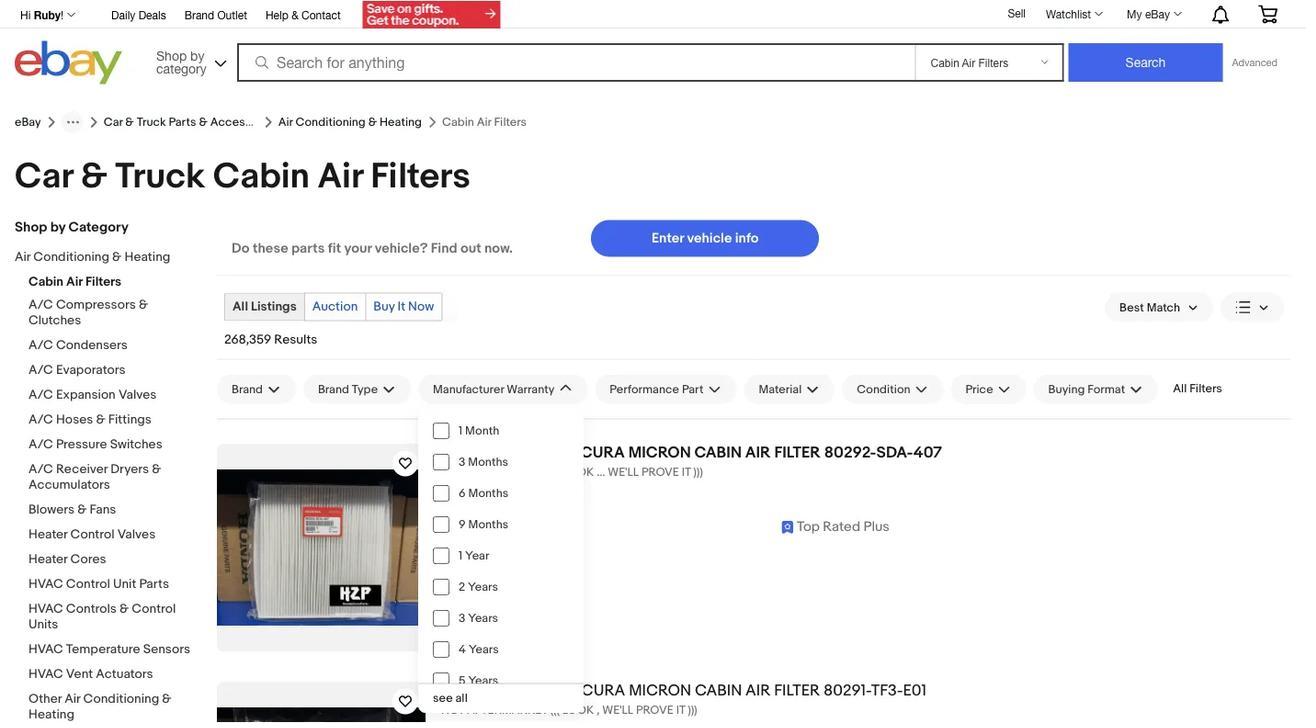Task type: vqa. For each thing, say whether or not it's contained in the screenshot.
Car
yes



Task type: describe. For each thing, give the bounding box(es) containing it.
car for car & truck cabin air filters
[[15, 155, 73, 198]]

7 a/c from the top
[[29, 462, 53, 478]]

years for 3 years
[[468, 611, 498, 625]]

it for 80291-
[[676, 704, 686, 718]]

6 months link
[[418, 478, 584, 509]]

9 months
[[459, 517, 509, 532]]

genuine honda acura micron cabin air filter 80291-tf3-e01 link
[[441, 681, 1292, 701]]

a/c evaporators link
[[29, 363, 203, 380]]

3 years link
[[418, 603, 584, 634]]

daily
[[111, 8, 135, 21]]

$18.00 main content
[[217, 220, 1292, 724]]

5 years
[[459, 674, 499, 688]]

expansion
[[56, 388, 116, 403]]

dryers
[[110, 462, 149, 478]]

listings
[[251, 299, 297, 315]]

receiver
[[56, 462, 108, 478]]

out
[[461, 240, 481, 257]]

look for 80292-
[[563, 465, 594, 480]]

actuators
[[96, 667, 153, 683]]

vehicle?
[[375, 240, 428, 257]]

2 vertical spatial conditioning
[[83, 692, 159, 707]]

unit
[[113, 577, 136, 593]]

not for 80292-
[[441, 465, 464, 480]]

9 months link
[[418, 509, 584, 540]]

prove for 80291-
[[636, 704, 674, 718]]

watchlist
[[1046, 7, 1091, 20]]

do these parts fit your vehicle? find out now.
[[232, 240, 513, 257]]

aftermarket for 80291-
[[467, 704, 548, 718]]

genuine honda acura micron cabin air filter 80292-sda-407 link
[[441, 443, 1292, 463]]

cabin for 80292-
[[695, 443, 742, 462]]

,
[[597, 704, 600, 718]]

aftermarket for 80292-
[[467, 465, 548, 480]]

compressors
[[56, 297, 136, 313]]

air conditioning & heating cabin air filters a/c compressors & clutches a/c condensers a/c evaporators a/c expansion valves a/c hoses & fittings a/c pressure switches a/c receiver dryers & accumulators blowers & fans heater control valves heater cores hvac control unit parts hvac controls & control units hvac temperature sensors hvac vent actuators other air conditioning & heating
[[15, 250, 190, 723]]

your shopping cart image
[[1258, 5, 1279, 23]]

help & contact link
[[266, 6, 341, 26]]

all for all filters
[[1173, 382, 1187, 396]]

1 hvac from the top
[[29, 577, 63, 593]]

2 vertical spatial control
[[132, 602, 176, 617]]

manufacturer warranty button
[[418, 375, 588, 404]]

6 a/c from the top
[[29, 437, 53, 453]]

buy
[[374, 299, 395, 315]]

3 a/c from the top
[[29, 363, 53, 378]]

hvac vent actuators link
[[29, 667, 203, 684]]

3 hvac from the top
[[29, 642, 63, 658]]

0 vertical spatial air conditioning & heating link
[[278, 115, 422, 129]]

it for 80292-
[[682, 465, 691, 480]]

outlet
[[217, 8, 247, 21]]

shop
[[15, 219, 47, 236]]

))) for 80292-
[[694, 465, 703, 480]]

fit
[[328, 240, 341, 257]]

enter vehicle info
[[652, 230, 759, 247]]

sponsored
[[440, 642, 509, 655]]

tap to watch item - genuine honda acura micron cabin air filter 80291-tf3-e01 image
[[393, 689, 418, 715]]

1 for 1 year
[[459, 549, 463, 563]]

top rated plus
[[797, 519, 890, 535]]

air for 80292-
[[745, 443, 771, 462]]

4 a/c from the top
[[29, 388, 53, 403]]

your
[[344, 240, 372, 257]]

2
[[459, 580, 465, 594]]

daily deals link
[[111, 6, 166, 26]]

air down shop
[[15, 250, 30, 265]]

407
[[914, 443, 942, 462]]

see all
[[433, 692, 468, 706]]

plus
[[864, 519, 890, 535]]

my ebay
[[1127, 7, 1170, 20]]

my
[[1127, 7, 1142, 20]]

268,359 results
[[224, 332, 317, 348]]

a/c compressors & clutches link
[[29, 297, 203, 331]]

5 a/c from the top
[[29, 412, 53, 428]]

2 a/c from the top
[[29, 338, 53, 354]]

:
[[499, 485, 502, 499]]

1 year link
[[418, 540, 584, 571]]

look for 80291-
[[563, 704, 594, 718]]

5 years link
[[418, 665, 584, 696]]

results
[[274, 332, 317, 348]]

see
[[433, 692, 453, 706]]

9
[[459, 517, 466, 532]]

genuine honda acura micron cabin air filter 80291-tf3-e01 image
[[217, 708, 426, 724]]

none text field containing brand new
[[441, 485, 1292, 500]]

3 for 3 years
[[459, 611, 466, 625]]

0 vertical spatial valves
[[118, 388, 157, 403]]

1 vertical spatial ebay
[[15, 115, 41, 129]]

1 vertical spatial conditioning
[[33, 250, 109, 265]]

air up fit
[[318, 155, 363, 198]]

all for all listings
[[233, 299, 248, 315]]

all listings link
[[225, 294, 304, 320]]

acura for 80292-
[[571, 443, 625, 462]]

brand inside account navigation
[[185, 8, 214, 21]]

hvac control unit parts link
[[29, 577, 203, 594]]

years for 4 years
[[469, 642, 499, 657]]

4
[[459, 642, 466, 657]]

top
[[797, 519, 820, 535]]

cabin inside air conditioning & heating cabin air filters a/c compressors & clutches a/c condensers a/c evaporators a/c expansion valves a/c hoses & fittings a/c pressure switches a/c receiver dryers & accumulators blowers & fans heater control valves heater cores hvac control unit parts hvac controls & control units hvac temperature sensors hvac vent actuators other air conditioning & heating
[[29, 274, 63, 290]]

by
[[50, 219, 65, 236]]

find
[[431, 240, 458, 257]]

now
[[408, 299, 434, 315]]

4 years
[[459, 642, 499, 657]]

honda for 80292-
[[511, 443, 567, 462]]

fans
[[90, 502, 116, 518]]

air for 80291-
[[746, 681, 771, 701]]

a/c condensers link
[[29, 338, 203, 355]]

parts inside air conditioning & heating cabin air filters a/c compressors & clutches a/c condensers a/c evaporators a/c expansion valves a/c hoses & fittings a/c pressure switches a/c receiver dryers & accumulators blowers & fans heater control valves heater cores hvac control unit parts hvac controls & control units hvac temperature sensors hvac vent actuators other air conditioning & heating
[[139, 577, 169, 593]]

now.
[[484, 240, 513, 257]]

1 vertical spatial heating
[[124, 250, 170, 265]]

sell link
[[1000, 7, 1034, 19]]

auction link
[[305, 294, 365, 320]]

car & truck cabin air filters
[[15, 155, 471, 198]]

my ebay link
[[1117, 3, 1191, 25]]

banner containing sell
[[15, 0, 1292, 89]]

buy it now link
[[366, 294, 442, 320]]

brand outlet link
[[185, 6, 247, 26]]

help & contact
[[266, 8, 341, 21]]

1 for 1 month
[[459, 424, 463, 438]]

hvac temperature sensors link
[[29, 642, 203, 660]]

free
[[441, 545, 469, 561]]

acura for 80291-
[[571, 681, 625, 701]]

contact
[[302, 8, 341, 21]]

pressure
[[56, 437, 107, 453]]

micron for 80291-
[[629, 681, 692, 701]]



Task type: locate. For each thing, give the bounding box(es) containing it.
0 vertical spatial parts
[[169, 115, 196, 129]]

prove right ,
[[636, 704, 674, 718]]

years inside "link"
[[468, 611, 498, 625]]

shipping
[[472, 545, 526, 561]]

cabin down car & truck parts & accessories air conditioning & heating
[[213, 155, 310, 198]]

honda up honda
[[511, 443, 567, 462]]

acura up ,
[[571, 681, 625, 701]]

0 vertical spatial aftermarket
[[467, 465, 548, 480]]

air up compressors
[[66, 274, 83, 290]]

a/c pressure switches link
[[29, 437, 203, 455]]

1 heater from the top
[[29, 527, 68, 543]]

1 vertical spatial micron
[[629, 681, 692, 701]]

0 vertical spatial air
[[745, 443, 771, 462]]

not inside genuine honda acura micron cabin air filter 80291-tf3-e01 not aftermarket ((( look , we'll prove it )))
[[441, 704, 464, 718]]

car right ebay link
[[104, 115, 123, 129]]

truck for cabin
[[115, 155, 205, 198]]

2 ((( from the top
[[550, 704, 560, 718]]

vent
[[66, 667, 93, 683]]

years for 2 years
[[468, 580, 498, 594]]

1 vertical spatial heater
[[29, 552, 68, 568]]

acura inside genuine honda acura micron cabin air filter 80292-sda-407 not aftermarket ((( look … we'll prove it ))) brand new : honda
[[571, 443, 625, 462]]

free shipping
[[441, 545, 526, 561]]

1 vertical spatial genuine
[[441, 681, 508, 701]]

2 years from the top
[[468, 611, 498, 625]]

1 vertical spatial (((
[[550, 704, 560, 718]]

it inside genuine honda acura micron cabin air filter 80291-tf3-e01 not aftermarket ((( look , we'll prove it )))
[[676, 704, 686, 718]]

air inside genuine honda acura micron cabin air filter 80291-tf3-e01 not aftermarket ((( look , we'll prove it )))
[[746, 681, 771, 701]]

aftermarket inside genuine honda acura micron cabin air filter 80291-tf3-e01 not aftermarket ((( look , we'll prove it )))
[[467, 704, 548, 718]]

2 not from the top
[[441, 704, 464, 718]]

hvac down units
[[29, 642, 63, 658]]

parts left accessories
[[169, 115, 196, 129]]

hvac left 'controls'
[[29, 602, 63, 617]]

brand left outlet
[[185, 8, 214, 21]]

a/c left receiver
[[29, 462, 53, 478]]

NOT AFTERMARKET ((( LOOK , WE'LL PROVE IT ))) text field
[[441, 704, 1292, 718]]

filter left 80292-
[[775, 443, 821, 462]]

1 1 from the top
[[459, 424, 463, 438]]

a/c left pressure
[[29, 437, 53, 453]]

1 filter from the top
[[775, 443, 821, 462]]

aftermarket down 5 years link
[[467, 704, 548, 718]]

not inside genuine honda acura micron cabin air filter 80292-sda-407 not aftermarket ((( look … we'll prove it ))) brand new : honda
[[441, 465, 464, 480]]

control down cores
[[66, 577, 110, 593]]

2 genuine from the top
[[441, 681, 508, 701]]

years
[[468, 580, 498, 594], [468, 611, 498, 625], [469, 642, 499, 657], [468, 674, 499, 688]]

0 vertical spatial cabin
[[695, 443, 742, 462]]

conditioning down shop by category
[[33, 250, 109, 265]]

3 years from the top
[[469, 642, 499, 657]]

1 vertical spatial air conditioning & heating link
[[15, 250, 189, 267]]

$18.00
[[441, 513, 513, 542]]

((( inside genuine honda acura micron cabin air filter 80292-sda-407 not aftermarket ((( look … we'll prove it ))) brand new : honda
[[550, 465, 560, 480]]

1 a/c from the top
[[29, 297, 53, 313]]

hvac controls & control units link
[[29, 602, 203, 635]]

conditioning
[[295, 115, 366, 129], [33, 250, 109, 265], [83, 692, 159, 707]]

0 vertical spatial heater
[[29, 527, 68, 543]]

do
[[232, 240, 250, 257]]

control down unit
[[132, 602, 176, 617]]

all filters button
[[1166, 375, 1230, 404]]

filter for 80292-
[[775, 443, 821, 462]]

honda inside genuine honda acura micron cabin air filter 80291-tf3-e01 not aftermarket ((( look , we'll prove it )))
[[512, 681, 568, 701]]

e01
[[903, 681, 927, 701]]

1 vertical spatial )))
[[688, 704, 698, 718]]

((( for 80292-
[[550, 465, 560, 480]]

2 honda from the top
[[512, 681, 568, 701]]

valves down blowers & fans 'link'
[[117, 527, 156, 543]]

aftermarket up :
[[467, 465, 548, 480]]

honda down 4 years link
[[512, 681, 568, 701]]

months up 'new'
[[468, 455, 508, 469]]

1 left month
[[459, 424, 463, 438]]

buy it now
[[374, 299, 434, 315]]

2 aftermarket from the top
[[467, 704, 548, 718]]

cabin up clutches
[[29, 274, 63, 290]]

filter inside genuine honda acura micron cabin air filter 80292-sda-407 not aftermarket ((( look … we'll prove it ))) brand new : honda
[[775, 443, 821, 462]]

car for car & truck parts & accessories air conditioning & heating
[[104, 115, 123, 129]]

look left ,
[[563, 704, 594, 718]]

we'll right …
[[608, 465, 639, 480]]

(((
[[550, 465, 560, 480], [550, 704, 560, 718]]

hvac
[[29, 577, 63, 593], [29, 602, 63, 617], [29, 642, 63, 658], [29, 667, 63, 683]]

accumulators
[[29, 478, 110, 493]]

((( inside genuine honda acura micron cabin air filter 80291-tf3-e01 not aftermarket ((( look , we'll prove it )))
[[550, 704, 560, 718]]

1 horizontal spatial cabin
[[213, 155, 310, 198]]

air
[[745, 443, 771, 462], [746, 681, 771, 701]]

1 vertical spatial aftermarket
[[467, 704, 548, 718]]

1 vertical spatial prove
[[636, 704, 674, 718]]

…
[[597, 465, 605, 480]]

ebay link
[[15, 115, 41, 129]]

1 horizontal spatial filters
[[371, 155, 471, 198]]

brand inside genuine honda acura micron cabin air filter 80292-sda-407 not aftermarket ((( look … we'll prove it ))) brand new : honda
[[441, 485, 472, 499]]

fittings
[[108, 412, 152, 428]]

2 months from the top
[[468, 486, 509, 500]]

0 vertical spatial all
[[233, 299, 248, 315]]

it
[[682, 465, 691, 480], [676, 704, 686, 718]]

2 look from the top
[[563, 704, 594, 718]]

0 vertical spatial 3
[[459, 455, 466, 469]]

filter for 80291-
[[774, 681, 820, 701]]

))) inside genuine honda acura micron cabin air filter 80291-tf3-e01 not aftermarket ((( look , we'll prove it )))
[[688, 704, 698, 718]]

air inside genuine honda acura micron cabin air filter 80292-sda-407 not aftermarket ((( look … we'll prove it ))) brand new : honda
[[745, 443, 771, 462]]

1 vertical spatial control
[[66, 577, 110, 593]]

look inside genuine honda acura micron cabin air filter 80291-tf3-e01 not aftermarket ((( look , we'll prove it )))
[[563, 704, 594, 718]]

ebay
[[1145, 7, 1170, 20], [15, 115, 41, 129]]

advanced
[[1232, 57, 1278, 68]]

car up shop
[[15, 155, 73, 198]]

micron
[[629, 443, 691, 462], [629, 681, 692, 701]]

truck for parts
[[137, 115, 166, 129]]

0 horizontal spatial filters
[[85, 274, 122, 290]]

months for 6 months
[[468, 486, 509, 500]]

1 look from the top
[[563, 465, 594, 480]]

tf3-
[[871, 681, 903, 701]]

conditioning down hvac vent actuators link
[[83, 692, 159, 707]]

blowers
[[29, 502, 75, 518]]

not up 6
[[441, 465, 464, 480]]

1 month
[[459, 424, 500, 438]]

0 vertical spatial cabin
[[213, 155, 310, 198]]

vehicle
[[687, 230, 732, 247]]

car
[[104, 115, 123, 129], [15, 155, 73, 198]]

))) inside genuine honda acura micron cabin air filter 80292-sda-407 not aftermarket ((( look … we'll prove it ))) brand new : honda
[[694, 465, 703, 480]]

we'll right ,
[[602, 704, 633, 718]]

year
[[465, 549, 489, 563]]

genuine honda acura micron cabin air filter 80292-sda-407 image
[[217, 470, 426, 626]]

((( left ,
[[550, 704, 560, 718]]

1 horizontal spatial brand
[[441, 485, 472, 499]]

0 horizontal spatial heating
[[29, 707, 74, 723]]

acura up …
[[571, 443, 625, 462]]

micron for 80292-
[[629, 443, 691, 462]]

1 vertical spatial cabin
[[29, 274, 63, 290]]

1 vertical spatial 1
[[459, 549, 463, 563]]

2 vertical spatial months
[[468, 517, 509, 532]]

1 vertical spatial we'll
[[602, 704, 633, 718]]

0 vertical spatial acura
[[571, 443, 625, 462]]

air
[[278, 115, 293, 129], [318, 155, 363, 198], [15, 250, 30, 265], [66, 274, 83, 290], [65, 692, 80, 707]]

acura inside genuine honda acura micron cabin air filter 80291-tf3-e01 not aftermarket ((( look , we'll prove it )))
[[571, 681, 625, 701]]

0 vertical spatial genuine
[[441, 443, 508, 462]]

air down vent
[[65, 692, 80, 707]]

NOT AFTERMARKET ((( LOOK … WE'LL PROVE IT ))) text field
[[441, 465, 1292, 480]]

None text field
[[441, 485, 1292, 500]]

prove inside genuine honda acura micron cabin air filter 80291-tf3-e01 not aftermarket ((( look , we'll prove it )))
[[636, 704, 674, 718]]

2 horizontal spatial filters
[[1190, 382, 1223, 396]]

condensers
[[56, 338, 128, 354]]

months right 6
[[468, 486, 509, 500]]

1 vertical spatial car
[[15, 155, 73, 198]]

a/c down clutches
[[29, 338, 53, 354]]

1 vertical spatial it
[[676, 704, 686, 718]]

controls
[[66, 602, 117, 617]]

micron inside genuine honda acura micron cabin air filter 80291-tf3-e01 not aftermarket ((( look , we'll prove it )))
[[629, 681, 692, 701]]

0 vertical spatial honda
[[511, 443, 567, 462]]

not for 80291-
[[441, 704, 464, 718]]

0 vertical spatial we'll
[[608, 465, 639, 480]]

cabin
[[213, 155, 310, 198], [29, 274, 63, 290]]

we'll
[[608, 465, 639, 480], [602, 704, 633, 718]]

manufacturer
[[433, 382, 504, 396]]

0 vertical spatial truck
[[137, 115, 166, 129]]

1 vertical spatial look
[[563, 704, 594, 718]]

a/c left compressors
[[29, 297, 53, 313]]

all inside button
[[1173, 382, 1187, 396]]

4 hvac from the top
[[29, 667, 63, 683]]

1 vertical spatial cabin
[[695, 681, 742, 701]]

0 horizontal spatial ebay
[[15, 115, 41, 129]]

we'll inside genuine honda acura micron cabin air filter 80292-sda-407 not aftermarket ((( look … we'll prove it ))) brand new : honda
[[608, 465, 639, 480]]

0 vertical spatial filter
[[775, 443, 821, 462]]

years right 2
[[468, 580, 498, 594]]

evaporators
[[56, 363, 125, 378]]

get the coupon image
[[363, 1, 501, 29]]

0 vertical spatial 1
[[459, 424, 463, 438]]

& inside the 'help & contact' link
[[292, 8, 299, 21]]

parts right unit
[[139, 577, 169, 593]]

0 horizontal spatial all
[[233, 299, 248, 315]]

top rated plus image
[[781, 519, 890, 535]]

other air conditioning & heating link
[[29, 692, 203, 724]]

0 vertical spatial it
[[682, 465, 691, 480]]

control up cores
[[70, 527, 115, 543]]

filters inside button
[[1190, 382, 1223, 396]]

prove inside genuine honda acura micron cabin air filter 80292-sda-407 not aftermarket ((( look … we'll prove it ))) brand new : honda
[[642, 465, 679, 480]]

rated
[[823, 519, 861, 535]]

honda
[[505, 485, 540, 499]]

1 vertical spatial honda
[[512, 681, 568, 701]]

1 vertical spatial filters
[[85, 274, 122, 290]]

2 years link
[[418, 571, 584, 603]]

1 vertical spatial brand
[[441, 485, 472, 499]]

a/c hoses & fittings link
[[29, 412, 203, 430]]

sell
[[1008, 7, 1026, 19]]

heater control valves link
[[29, 527, 203, 545]]

micron inside genuine honda acura micron cabin air filter 80292-sda-407 not aftermarket ((( look … we'll prove it ))) brand new : honda
[[629, 443, 691, 462]]

it right …
[[682, 465, 691, 480]]

2 3 from the top
[[459, 611, 466, 625]]

it right ,
[[676, 704, 686, 718]]

1 vertical spatial 3
[[459, 611, 466, 625]]

look inside genuine honda acura micron cabin air filter 80292-sda-407 not aftermarket ((( look … we'll prove it ))) brand new : honda
[[563, 465, 594, 480]]

prove
[[642, 465, 679, 480], [636, 704, 674, 718]]

see all button
[[418, 684, 584, 713]]

car & truck parts & accessories air conditioning & heating
[[104, 115, 422, 129]]

tap to watch item - genuine honda acura micron cabin air filter 80292-sda-407 image
[[393, 451, 418, 477]]

it inside genuine honda acura micron cabin air filter 80292-sda-407 not aftermarket ((( look … we'll prove it ))) brand new : honda
[[682, 465, 691, 480]]

1 years from the top
[[468, 580, 498, 594]]

a/c left hoses at the bottom left
[[29, 412, 53, 428]]

watchlist link
[[1036, 3, 1112, 25]]

3 up 6
[[459, 455, 466, 469]]

we'll for 80291-
[[602, 704, 633, 718]]

3 inside "link"
[[459, 611, 466, 625]]

1 vertical spatial truck
[[115, 155, 205, 198]]

look left …
[[563, 465, 594, 480]]

parts
[[291, 240, 325, 257]]

1 genuine from the top
[[441, 443, 508, 462]]

temperature
[[66, 642, 140, 658]]

0 vertical spatial not
[[441, 465, 464, 480]]

0 vertical spatial (((
[[550, 465, 560, 480]]

heater cores link
[[29, 552, 203, 570]]

filters
[[371, 155, 471, 198], [85, 274, 122, 290], [1190, 382, 1223, 396]]

years up sponsored
[[468, 611, 498, 625]]

aftermarket inside genuine honda acura micron cabin air filter 80292-sda-407 not aftermarket ((( look … we'll prove it ))) brand new : honda
[[467, 465, 548, 480]]

1 cabin from the top
[[695, 443, 742, 462]]

filters inside air conditioning & heating cabin air filters a/c compressors & clutches a/c condensers a/c evaporators a/c expansion valves a/c hoses & fittings a/c pressure switches a/c receiver dryers & accumulators blowers & fans heater control valves heater cores hvac control unit parts hvac controls & control units hvac temperature sensors hvac vent actuators other air conditioning & heating
[[85, 274, 122, 290]]

valves up fittings on the bottom left
[[118, 388, 157, 403]]

we'll inside genuine honda acura micron cabin air filter 80291-tf3-e01 not aftermarket ((( look , we'll prove it )))
[[602, 704, 633, 718]]

account navigation
[[15, 0, 1292, 31]]

0 vertical spatial control
[[70, 527, 115, 543]]

2 heater from the top
[[29, 552, 68, 568]]

2 filter from the top
[[774, 681, 820, 701]]

2 cabin from the top
[[695, 681, 742, 701]]

3 months link
[[418, 446, 584, 478]]

brand left 'new'
[[441, 485, 472, 499]]

a/c left the "evaporators"
[[29, 363, 53, 378]]

2 1 from the top
[[459, 549, 463, 563]]

4 years from the top
[[468, 674, 499, 688]]

1 vertical spatial months
[[468, 486, 509, 500]]

0 vertical spatial prove
[[642, 465, 679, 480]]

honda inside genuine honda acura micron cabin air filter 80292-sda-407 not aftermarket ((( look … we'll prove it ))) brand new : honda
[[511, 443, 567, 462]]

1 months from the top
[[468, 455, 508, 469]]

&
[[292, 8, 299, 21], [125, 115, 134, 129], [199, 115, 208, 129], [368, 115, 377, 129], [81, 155, 107, 198], [112, 250, 122, 265], [139, 297, 148, 313], [96, 412, 105, 428], [152, 462, 161, 478], [77, 502, 87, 518], [120, 602, 129, 617], [162, 692, 171, 707]]

0 vertical spatial car
[[104, 115, 123, 129]]

2 vertical spatial heating
[[29, 707, 74, 723]]

1 3 from the top
[[459, 455, 466, 469]]

1 left year
[[459, 549, 463, 563]]

new
[[475, 485, 499, 499]]

1 honda from the top
[[511, 443, 567, 462]]

prove for 80292-
[[642, 465, 679, 480]]

years right 4
[[469, 642, 499, 657]]

cabin
[[695, 443, 742, 462], [695, 681, 742, 701]]

honda for 80291-
[[512, 681, 568, 701]]

0 vertical spatial )))
[[694, 465, 703, 480]]

sda-
[[877, 443, 914, 462]]

3 down 2
[[459, 611, 466, 625]]

1 not from the top
[[441, 465, 464, 480]]

hvac up units
[[29, 577, 63, 593]]

80291-
[[824, 681, 871, 701]]

0 horizontal spatial cabin
[[29, 274, 63, 290]]

1 ((( from the top
[[550, 465, 560, 480]]

0 vertical spatial heating
[[380, 115, 422, 129]]

((( left …
[[550, 465, 560, 480]]

0 vertical spatial conditioning
[[295, 115, 366, 129]]

0 horizontal spatial car
[[15, 155, 73, 198]]

manufacturer warranty
[[433, 382, 555, 396]]

warranty
[[507, 382, 555, 396]]

car & truck parts & accessories link
[[104, 115, 278, 129]]

genuine honda acura micron cabin air filter 80291-tf3-e01 not aftermarket ((( look , we'll prove it )))
[[441, 681, 927, 718]]

all
[[456, 692, 468, 706]]

all filters
[[1173, 382, 1223, 396]]

0 vertical spatial filters
[[371, 155, 471, 198]]

a/c receiver dryers & accumulators link
[[29, 462, 203, 495]]

genuine inside genuine honda acura micron cabin air filter 80292-sda-407 not aftermarket ((( look … we'll prove it ))) brand new : honda
[[441, 443, 508, 462]]

0 vertical spatial look
[[563, 465, 594, 480]]

genuine for 80291-
[[441, 681, 508, 701]]

we'll for 80292-
[[608, 465, 639, 480]]

it
[[398, 299, 405, 315]]

5
[[459, 674, 466, 688]]

filter inside genuine honda acura micron cabin air filter 80291-tf3-e01 not aftermarket ((( look , we'll prove it )))
[[774, 681, 820, 701]]

heater down 'blowers'
[[29, 527, 68, 543]]

3 months from the top
[[468, 517, 509, 532]]

these
[[253, 240, 288, 257]]

cabin inside genuine honda acura micron cabin air filter 80292-sda-407 not aftermarket ((( look … we'll prove it ))) brand new : honda
[[695, 443, 742, 462]]

cores
[[70, 552, 106, 568]]

1 horizontal spatial ebay
[[1145, 7, 1170, 20]]

1 aftermarket from the top
[[467, 465, 548, 480]]

genuine for 80292-
[[441, 443, 508, 462]]

0 vertical spatial ebay
[[1145, 7, 1170, 20]]

sensors
[[143, 642, 190, 658]]

1 month link
[[418, 415, 584, 446]]

1 vertical spatial not
[[441, 704, 464, 718]]

hvac up other
[[29, 667, 63, 683]]

))) for 80291-
[[688, 704, 698, 718]]

ebay inside account navigation
[[1145, 7, 1170, 20]]

1 vertical spatial air
[[746, 681, 771, 701]]

3
[[459, 455, 466, 469], [459, 611, 466, 625]]

3 years
[[459, 611, 498, 625]]

air right accessories
[[278, 115, 293, 129]]

0 vertical spatial brand
[[185, 8, 214, 21]]

1 horizontal spatial heating
[[124, 250, 170, 265]]

prove right …
[[642, 465, 679, 480]]

0 vertical spatial months
[[468, 455, 508, 469]]

filter left 80291-
[[774, 681, 820, 701]]

1 horizontal spatial all
[[1173, 382, 1187, 396]]

((( for 80291-
[[550, 704, 560, 718]]

years for 5 years
[[468, 674, 499, 688]]

heater left cores
[[29, 552, 68, 568]]

a/c expansion valves link
[[29, 388, 203, 405]]

aftermarket
[[467, 465, 548, 480], [467, 704, 548, 718]]

268,359
[[224, 332, 271, 348]]

1 inside 1 month link
[[459, 424, 463, 438]]

1 horizontal spatial air conditioning & heating link
[[278, 115, 422, 129]]

years right 5 at the bottom left of the page
[[468, 674, 499, 688]]

banner
[[15, 0, 1292, 89]]

not down 5 at the bottom left of the page
[[441, 704, 464, 718]]

cabin inside genuine honda acura micron cabin air filter 80291-tf3-e01 not aftermarket ((( look , we'll prove it )))
[[695, 681, 742, 701]]

1 inside 1 year link
[[459, 549, 463, 563]]

months for 3 months
[[468, 455, 508, 469]]

2 hvac from the top
[[29, 602, 63, 617]]

2 horizontal spatial heating
[[380, 115, 422, 129]]

a/c
[[29, 297, 53, 313], [29, 338, 53, 354], [29, 363, 53, 378], [29, 388, 53, 403], [29, 412, 53, 428], [29, 437, 53, 453], [29, 462, 53, 478]]

genuine inside genuine honda acura micron cabin air filter 80291-tf3-e01 not aftermarket ((( look , we'll prove it )))
[[441, 681, 508, 701]]

6
[[459, 486, 466, 500]]

1 horizontal spatial car
[[104, 115, 123, 129]]

conditioning right accessories
[[295, 115, 366, 129]]

auction
[[312, 299, 358, 315]]

1 vertical spatial acura
[[571, 681, 625, 701]]

0 horizontal spatial air conditioning & heating link
[[15, 250, 189, 267]]

0 horizontal spatial brand
[[185, 8, 214, 21]]

3 for 3 months
[[459, 455, 466, 469]]

brand
[[185, 8, 214, 21], [441, 485, 472, 499]]

None submit
[[1069, 43, 1223, 82]]

2 years
[[459, 580, 498, 594]]

1 vertical spatial parts
[[139, 577, 169, 593]]

months for 9 months
[[468, 517, 509, 532]]

2 vertical spatial filters
[[1190, 382, 1223, 396]]

valves
[[118, 388, 157, 403], [117, 527, 156, 543]]

months right 9
[[468, 517, 509, 532]]

0 vertical spatial micron
[[629, 443, 691, 462]]

1 vertical spatial filter
[[774, 681, 820, 701]]

1 vertical spatial valves
[[117, 527, 156, 543]]

genuine
[[441, 443, 508, 462], [441, 681, 508, 701]]

1 vertical spatial all
[[1173, 382, 1187, 396]]

other
[[29, 692, 62, 707]]

a/c left expansion
[[29, 388, 53, 403]]

cabin for 80291-
[[695, 681, 742, 701]]



